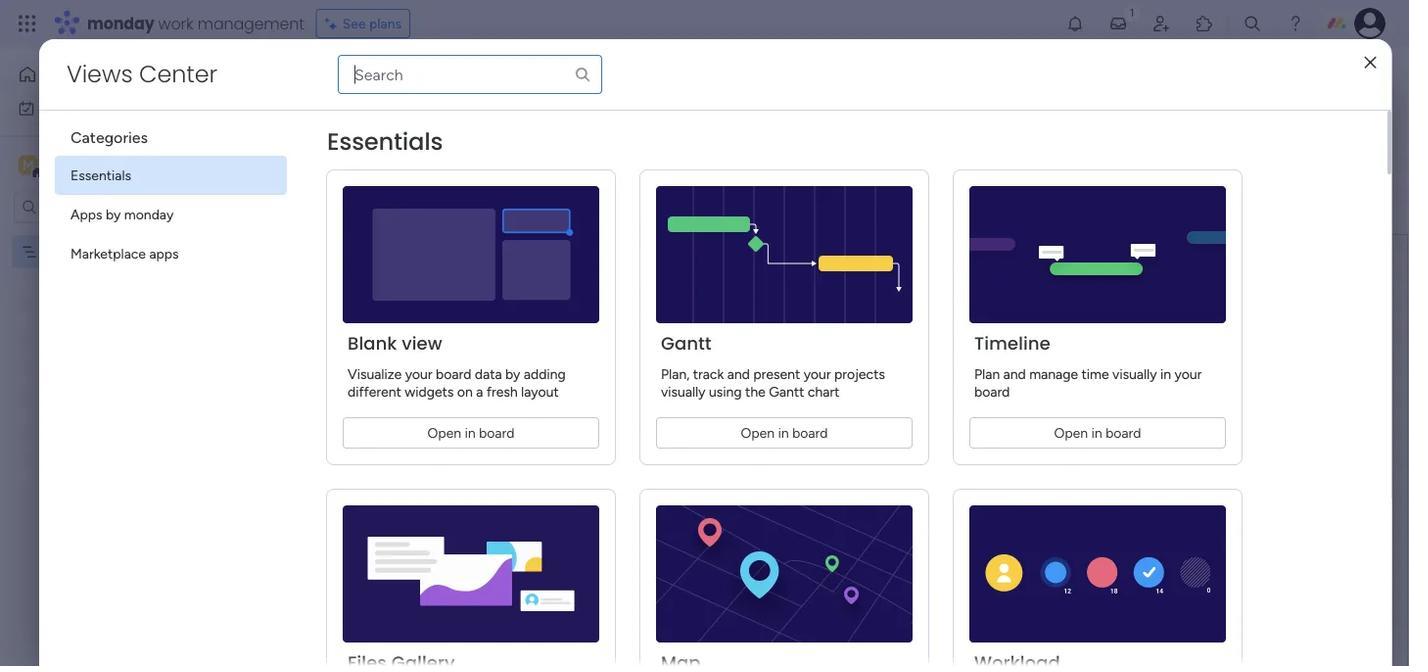 Task type: locate. For each thing, give the bounding box(es) containing it.
open
[[428, 425, 462, 441], [741, 425, 775, 441], [1055, 425, 1089, 441]]

the
[[746, 384, 766, 400]]

3 open in board button from the left
[[970, 417, 1227, 449]]

0 horizontal spatial views
[[67, 58, 133, 91]]

gallery
[[1116, 306, 1159, 323]]

center
[[139, 58, 218, 91]]

0 horizontal spatial first
[[68, 243, 93, 260]]

0 horizontal spatial open in board button
[[343, 417, 600, 449]]

essentials down my first board field
[[327, 125, 443, 158]]

plan
[[975, 366, 1000, 383]]

by inside apps by monday option
[[106, 206, 121, 223]]

apps image
[[1195, 14, 1215, 33]]

work down home
[[65, 100, 95, 117]]

1 horizontal spatial open
[[741, 425, 775, 441]]

view right the time
[[1122, 369, 1150, 385]]

None search field
[[338, 55, 602, 94]]

visually inside the timeline plan and manage time visually in your board
[[1113, 366, 1158, 383]]

1 open in board from the left
[[428, 425, 515, 441]]

1 horizontal spatial essentials
[[327, 125, 443, 158]]

in inside the timeline plan and manage time visually in your board
[[1161, 366, 1172, 383]]

main workspace
[[45, 156, 161, 174]]

my inside my first board list box
[[46, 243, 65, 260]]

view up widgets on the left of page
[[402, 331, 443, 356]]

open in board button
[[343, 417, 600, 449], [656, 417, 913, 449], [970, 417, 1227, 449]]

main for main table
[[520, 66, 549, 83]]

workspace image
[[19, 154, 38, 176]]

2 open in board from the left
[[741, 425, 828, 441]]

view
[[402, 331, 443, 356], [1122, 369, 1150, 385]]

my left marketplace
[[46, 243, 65, 260]]

my first board list box
[[0, 231, 250, 533]]

2 and from the left
[[1004, 366, 1026, 383]]

main for main workspace
[[45, 156, 79, 174]]

1 vertical spatial visually
[[661, 384, 706, 400]]

home
[[45, 66, 82, 83]]

0 horizontal spatial open
[[428, 425, 462, 441]]

blank inside blank view visualize your board data by adding different widgets on a fresh layout
[[348, 331, 397, 356]]

widgets
[[405, 384, 454, 400]]

2 open from the left
[[741, 425, 775, 441]]

categories
[[71, 128, 148, 146]]

form down plan
[[960, 397, 1015, 429]]

visually inside the "gantt plan, track and present your projects visually using the gantt chart"
[[661, 384, 706, 400]]

board views
[[1062, 116, 1138, 132]]

workspace selection element
[[19, 153, 164, 179]]

essentials up search in workspace field
[[71, 167, 131, 184]]

in
[[1161, 366, 1172, 383], [465, 425, 476, 441], [778, 425, 789, 441], [1092, 425, 1103, 441]]

my first board inside my first board list box
[[46, 243, 132, 260]]

track
[[693, 366, 724, 383]]

my first board down plans
[[303, 60, 464, 93]]

1 horizontal spatial visually
[[1113, 366, 1158, 383]]

1 vertical spatial views
[[1101, 116, 1138, 132]]

timeline
[[975, 331, 1051, 356]]

1 horizontal spatial views
[[1101, 116, 1138, 132]]

your up chart
[[804, 366, 831, 383]]

form left link
[[1274, 118, 1304, 135]]

my
[[303, 60, 337, 93], [43, 100, 62, 117], [46, 243, 65, 260]]

essentials
[[327, 125, 443, 158], [71, 167, 131, 184]]

0 vertical spatial gantt
[[1085, 181, 1121, 197]]

first down apps
[[68, 243, 93, 260]]

in right blank view
[[1161, 366, 1172, 383]]

my down home
[[43, 100, 62, 117]]

1 vertical spatial my first board
[[46, 243, 132, 260]]

0 vertical spatial main
[[520, 66, 549, 83]]

your inside the timeline plan and manage time visually in your board
[[1175, 366, 1202, 383]]

table
[[553, 66, 585, 83], [1085, 149, 1118, 166]]

2 vertical spatial my
[[46, 243, 65, 260]]

dapulse x slim image
[[1365, 56, 1377, 70]]

monday up home button
[[87, 12, 154, 34]]

monday
[[87, 12, 154, 34], [124, 206, 174, 223]]

1 horizontal spatial work
[[158, 12, 194, 34]]

data
[[475, 366, 502, 383]]

your inside blank view visualize your board data by adding different widgets on a fresh layout
[[405, 366, 433, 383]]

blank view visualize your board data by adding different widgets on a fresh layout
[[348, 331, 566, 400]]

2 open in board button from the left
[[656, 417, 913, 449]]

my first board down apps
[[46, 243, 132, 260]]

option
[[0, 234, 250, 238]]

1 vertical spatial gantt
[[661, 331, 712, 356]]

1 vertical spatial first
[[68, 243, 93, 260]]

3 open in board from the left
[[1055, 425, 1142, 441]]

search everything image
[[1243, 14, 1263, 33]]

board down the 'fresh'
[[479, 425, 515, 441]]

open in board button for timeline
[[970, 417, 1227, 449]]

open up more
[[1055, 425, 1089, 441]]

board
[[393, 60, 464, 93], [96, 243, 132, 260], [436, 366, 472, 383], [975, 384, 1010, 400], [479, 425, 515, 441], [793, 425, 828, 441], [1106, 425, 1142, 441]]

by right apps
[[106, 206, 121, 223]]

and right plan
[[1004, 366, 1026, 383]]

gantt
[[1085, 181, 1121, 197], [661, 331, 712, 356], [769, 384, 805, 400]]

blank for blank view visualize your board data by adding different widgets on a fresh layout
[[348, 331, 397, 356]]

1 horizontal spatial main
[[520, 66, 549, 83]]

0 vertical spatial my
[[303, 60, 337, 93]]

your up widgets on the left of page
[[405, 366, 433, 383]]

0 horizontal spatial table
[[553, 66, 585, 83]]

work
[[158, 12, 194, 34], [65, 100, 95, 117]]

main right workspace image
[[45, 156, 79, 174]]

0 horizontal spatial blank
[[348, 331, 397, 356]]

1 vertical spatial my
[[43, 100, 62, 117]]

on
[[457, 384, 473, 400]]

1 horizontal spatial open in board
[[741, 425, 828, 441]]

main table
[[520, 66, 585, 83]]

main left "search" icon
[[520, 66, 549, 83]]

views right board
[[1101, 116, 1138, 132]]

blank for blank view
[[1085, 369, 1118, 385]]

1 vertical spatial main
[[45, 156, 79, 174]]

1 horizontal spatial view
[[1122, 369, 1150, 385]]

1 horizontal spatial blank
[[1085, 369, 1118, 385]]

and inside the timeline plan and manage time visually in your board
[[1004, 366, 1026, 383]]

open in board button down the in the right bottom of the page
[[656, 417, 913, 449]]

1 vertical spatial view
[[1122, 369, 1150, 385]]

more
[[1062, 465, 1094, 482]]

john smith image
[[1355, 8, 1386, 39]]

2 vertical spatial gantt
[[769, 384, 805, 400]]

present
[[754, 366, 801, 383]]

board inside field
[[393, 60, 464, 93]]

plan,
[[661, 366, 690, 383]]

board down apps by monday
[[96, 243, 132, 260]]

1 vertical spatial work
[[65, 100, 95, 117]]

1 vertical spatial blank
[[1085, 369, 1118, 385]]

copy
[[1238, 118, 1271, 135]]

my first board
[[303, 60, 464, 93], [46, 243, 132, 260]]

0 horizontal spatial gantt
[[661, 331, 712, 356]]

your
[[405, 366, 433, 383], [804, 366, 831, 383], [1175, 366, 1202, 383], [902, 397, 953, 429]]

by right "powered"
[[459, 117, 476, 136]]

timeline plan and manage time visually in your board
[[975, 331, 1202, 400]]

2 horizontal spatial gantt
[[1085, 181, 1121, 197]]

0 horizontal spatial view
[[402, 331, 443, 356]]

open in board up more views
[[1055, 425, 1142, 441]]

form right edit
[[333, 118, 362, 135]]

board down plan
[[975, 384, 1010, 400]]

1 horizontal spatial open in board button
[[656, 417, 913, 449]]

main
[[520, 66, 549, 83], [45, 156, 79, 174]]

monday up apps
[[124, 206, 174, 223]]

1 horizontal spatial gantt
[[769, 384, 805, 400]]

open down widgets on the left of page
[[428, 425, 462, 441]]

plans
[[369, 15, 402, 32]]

0 vertical spatial view
[[402, 331, 443, 356]]

open in board button down on
[[343, 417, 600, 449]]

0 horizontal spatial open in board
[[428, 425, 515, 441]]

edit
[[305, 118, 329, 135]]

kanban
[[1085, 275, 1131, 291]]

2 horizontal spatial open in board button
[[970, 417, 1227, 449]]

2 horizontal spatial open
[[1055, 425, 1089, 441]]

categories list box
[[55, 111, 303, 273]]

main inside main table button
[[520, 66, 549, 83]]

let's start by building your form
[[652, 397, 1015, 429]]

main inside workspace selection element
[[45, 156, 79, 174]]

management
[[198, 12, 304, 34]]

by up the 'fresh'
[[506, 366, 521, 383]]

0 vertical spatial essentials
[[327, 125, 443, 158]]

Search for a column type search field
[[338, 55, 602, 94]]

1 open from the left
[[428, 425, 462, 441]]

1 horizontal spatial my first board
[[303, 60, 464, 93]]

board up on
[[436, 366, 472, 383]]

work up center
[[158, 12, 194, 34]]

first inside my first board field
[[343, 60, 387, 93]]

view inside blank view visualize your board data by adding different widgets on a fresh layout
[[402, 331, 443, 356]]

views up the my work button
[[67, 58, 133, 91]]

table up workforms logo
[[553, 66, 585, 83]]

files
[[1085, 306, 1113, 323]]

My first board field
[[298, 60, 469, 93]]

1 open in board button from the left
[[343, 417, 600, 449]]

0 vertical spatial blank
[[348, 331, 397, 356]]

and
[[728, 366, 750, 383], [1004, 366, 1026, 383]]

build form
[[798, 472, 870, 491]]

views
[[67, 58, 133, 91], [1101, 116, 1138, 132]]

open in board button up more views
[[970, 417, 1227, 449]]

1 and from the left
[[728, 366, 750, 383]]

gantt plan, track and present your projects visually using the gantt chart
[[661, 331, 886, 400]]

edit form button
[[297, 111, 370, 142]]

0 horizontal spatial visually
[[661, 384, 706, 400]]

work inside the my work button
[[65, 100, 95, 117]]

by
[[459, 117, 476, 136], [106, 206, 121, 223], [506, 366, 521, 383], [767, 397, 795, 429]]

1 horizontal spatial first
[[343, 60, 387, 93]]

your right blank view
[[1175, 366, 1202, 383]]

in right start
[[778, 425, 789, 441]]

in up more views
[[1092, 425, 1103, 441]]

open in board button for gantt
[[656, 417, 913, 449]]

1 vertical spatial monday
[[124, 206, 174, 223]]

marketplace apps
[[71, 245, 179, 262]]

board up "powered"
[[393, 60, 464, 93]]

0 vertical spatial visually
[[1113, 366, 1158, 383]]

files gallery
[[1085, 306, 1159, 323]]

projects
[[835, 366, 886, 383]]

blank right the manage
[[1085, 369, 1118, 385]]

my up edit
[[303, 60, 337, 93]]

visually
[[1113, 366, 1158, 383], [661, 384, 706, 400]]

time
[[1082, 366, 1110, 383]]

open for gantt
[[741, 425, 775, 441]]

form for edit form
[[333, 118, 362, 135]]

gantt down present
[[769, 384, 805, 400]]

blank up visualize
[[348, 331, 397, 356]]

start
[[707, 397, 760, 429]]

board inside the timeline plan and manage time visually in your board
[[975, 384, 1010, 400]]

0 vertical spatial views
[[67, 58, 133, 91]]

1 vertical spatial essentials
[[71, 167, 131, 184]]

visually right the time
[[1113, 366, 1158, 383]]

workforms logo image
[[484, 111, 594, 142]]

2 horizontal spatial open in board
[[1055, 425, 1142, 441]]

monday work management
[[87, 12, 304, 34]]

0 horizontal spatial work
[[65, 100, 95, 117]]

gantt up the calendar
[[1085, 181, 1121, 197]]

your inside the "gantt plan, track and present your projects visually using the gantt chart"
[[804, 366, 831, 383]]

link
[[1307, 118, 1327, 135]]

0 horizontal spatial my first board
[[46, 243, 132, 260]]

my inside my first board field
[[303, 60, 337, 93]]

0 vertical spatial work
[[158, 12, 194, 34]]

first down see plans button
[[343, 60, 387, 93]]

in down on
[[465, 425, 476, 441]]

open in board down the in the right bottom of the page
[[741, 425, 828, 441]]

table down board views
[[1085, 149, 1118, 166]]

manage
[[1030, 366, 1079, 383]]

0 vertical spatial my first board
[[303, 60, 464, 93]]

and up using
[[728, 366, 750, 383]]

gantt for gantt
[[1085, 181, 1121, 197]]

form right build on the bottom of the page
[[836, 472, 870, 491]]

copy form link button
[[1202, 111, 1335, 142]]

1 horizontal spatial and
[[1004, 366, 1026, 383]]

open down the in the right bottom of the page
[[741, 425, 775, 441]]

0 horizontal spatial main
[[45, 156, 79, 174]]

3 open from the left
[[1055, 425, 1089, 441]]

0 horizontal spatial essentials
[[71, 167, 131, 184]]

0 vertical spatial first
[[343, 60, 387, 93]]

0 vertical spatial table
[[553, 66, 585, 83]]

gantt up plan,
[[661, 331, 712, 356]]

form
[[1274, 118, 1304, 135], [333, 118, 362, 135], [960, 397, 1015, 429], [836, 472, 870, 491]]

open in board
[[428, 425, 515, 441], [741, 425, 828, 441], [1055, 425, 1142, 441]]

blank
[[348, 331, 397, 356], [1085, 369, 1118, 385]]

essentials option
[[55, 156, 287, 195]]

visually down plan,
[[661, 384, 706, 400]]

calendar
[[1085, 243, 1140, 260]]

search image
[[574, 66, 592, 83]]

0 horizontal spatial and
[[728, 366, 750, 383]]

a
[[476, 384, 483, 400]]

first
[[343, 60, 387, 93], [68, 243, 93, 260]]

open in board down on
[[428, 425, 515, 441]]

1 horizontal spatial table
[[1085, 149, 1118, 166]]



Task type: describe. For each thing, give the bounding box(es) containing it.
open for timeline
[[1055, 425, 1089, 441]]

first inside my first board list box
[[68, 243, 93, 260]]

0 vertical spatial monday
[[87, 12, 154, 34]]

help image
[[1286, 14, 1306, 33]]

Search in workspace field
[[41, 196, 164, 218]]

my first board inside my first board field
[[303, 60, 464, 93]]

form for copy form link
[[1274, 118, 1304, 135]]

apps
[[149, 245, 179, 262]]

open in board for timeline
[[1055, 425, 1142, 441]]

inbox image
[[1109, 14, 1129, 33]]

in for plan,
[[778, 425, 789, 441]]

see plans button
[[316, 9, 411, 38]]

apps by monday
[[71, 206, 174, 223]]

and inside the "gantt plan, track and present your projects visually using the gantt chart"
[[728, 366, 750, 383]]

view for blank view
[[1122, 369, 1150, 385]]

using
[[709, 384, 742, 400]]

work for my
[[65, 100, 95, 117]]

main table button
[[490, 59, 600, 90]]

my inside the my work button
[[43, 100, 62, 117]]

1 vertical spatial table
[[1085, 149, 1118, 166]]

fresh
[[487, 384, 518, 400]]

by inside blank view visualize your board data by adding different widgets on a fresh layout
[[506, 366, 521, 383]]

views
[[1097, 465, 1132, 482]]

board
[[1062, 116, 1098, 132]]

categories heading
[[55, 111, 287, 156]]

views center
[[67, 58, 218, 91]]

board inside blank view visualize your board data by adding different widgets on a fresh layout
[[436, 366, 472, 383]]

build
[[798, 472, 832, 491]]

1 image
[[1124, 1, 1141, 23]]

more views
[[1062, 465, 1132, 482]]

blank view
[[1085, 369, 1150, 385]]

see plans
[[343, 15, 402, 32]]

layout
[[521, 384, 559, 400]]

apps
[[71, 206, 102, 223]]

let's
[[652, 397, 701, 429]]

my work button
[[12, 93, 211, 124]]

view for blank view visualize your board data by adding different widgets on a fresh layout
[[402, 331, 443, 356]]

open in board for blank view
[[428, 425, 515, 441]]

building
[[802, 397, 895, 429]]

form for build form
[[836, 472, 870, 491]]

in for view
[[465, 425, 476, 441]]

workspace
[[83, 156, 161, 174]]

open for blank view
[[428, 425, 462, 441]]

open in board for gantt
[[741, 425, 828, 441]]

board up views
[[1106, 425, 1142, 441]]

adding
[[524, 366, 566, 383]]

my work
[[43, 100, 95, 117]]

visualize
[[348, 366, 402, 383]]

apps by monday option
[[55, 195, 287, 234]]

essentials inside option
[[71, 167, 131, 184]]

chart
[[808, 384, 840, 400]]

marketplace apps option
[[55, 234, 287, 273]]

monday inside option
[[124, 206, 174, 223]]

board inside list box
[[96, 243, 132, 260]]

by right the in the right bottom of the page
[[767, 397, 795, 429]]

build form button
[[782, 462, 885, 501]]

open in board button for blank view
[[343, 417, 600, 449]]

in for plan
[[1092, 425, 1103, 441]]

edit form
[[305, 118, 362, 135]]

home button
[[12, 59, 211, 90]]

gantt for gantt plan, track and present your projects visually using the gantt chart
[[661, 331, 712, 356]]

notifications image
[[1066, 14, 1085, 33]]

your right the building
[[902, 397, 953, 429]]

work for monday
[[158, 12, 194, 34]]

copy form link
[[1238, 118, 1327, 135]]

marketplace
[[71, 245, 146, 262]]

table inside button
[[553, 66, 585, 83]]

see
[[343, 15, 366, 32]]

board down chart
[[793, 425, 828, 441]]

powered by
[[393, 117, 476, 136]]

powered
[[393, 117, 455, 136]]

invite members image
[[1152, 14, 1172, 33]]

m
[[23, 157, 34, 173]]

different
[[348, 384, 402, 400]]

select product image
[[18, 14, 37, 33]]



Task type: vqa. For each thing, say whether or not it's contained in the screenshot.
middle Gantt
yes



